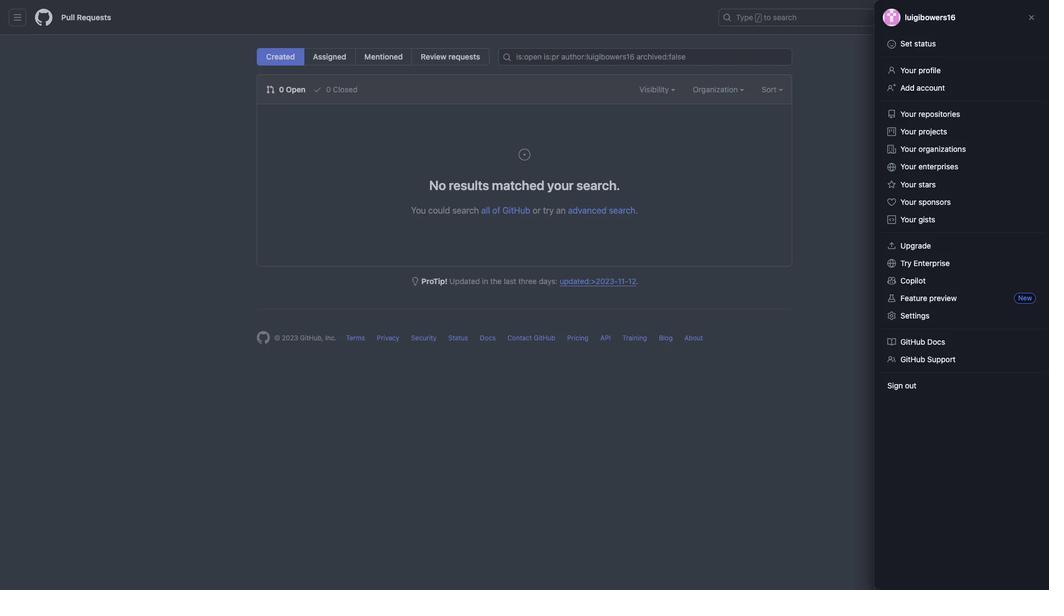 Task type: locate. For each thing, give the bounding box(es) containing it.
github
[[503, 206, 531, 215], [534, 334, 556, 342], [901, 337, 925, 347], [901, 355, 925, 364]]

search right to
[[773, 13, 797, 22]]

closed
[[333, 85, 358, 94]]

your repositories
[[901, 109, 960, 119]]

7 your from the top
[[901, 197, 917, 207]]

. right 'advanced'
[[636, 206, 638, 215]]

6 your from the top
[[901, 180, 917, 189]]

search
[[773, 13, 797, 22], [452, 206, 479, 215], [609, 206, 636, 215]]

light bulb image
[[411, 277, 420, 286]]

0 horizontal spatial search
[[452, 206, 479, 215]]

12
[[628, 277, 636, 286]]

5 your from the top
[[901, 162, 917, 171]]

status
[[448, 334, 468, 342]]

about link
[[685, 334, 703, 342]]

advanced search link
[[568, 206, 636, 215]]

mentioned link
[[355, 48, 412, 66]]

github right of
[[503, 206, 531, 215]]

upgrade link
[[883, 237, 1041, 255]]

1 horizontal spatial docs
[[928, 337, 946, 347]]

0 horizontal spatial 0
[[279, 85, 284, 94]]

matched
[[492, 178, 545, 193]]

your organizations
[[901, 144, 966, 154]]

0 inside "0 open" 'link'
[[279, 85, 284, 94]]

github right the contact
[[534, 334, 556, 342]]

stars
[[919, 180, 936, 189]]

terms
[[346, 334, 365, 342]]

contact github link
[[508, 334, 556, 342]]

github up the github support
[[901, 337, 925, 347]]

Issues search field
[[498, 48, 792, 66]]

about
[[685, 334, 703, 342]]

inc.
[[325, 334, 337, 342]]

0 inside 0 closed link
[[326, 85, 331, 94]]

sign out link
[[883, 377, 1041, 395]]

2 0 from the left
[[326, 85, 331, 94]]

2 horizontal spatial search
[[773, 13, 797, 22]]

your up your stars
[[901, 162, 917, 171]]

1 vertical spatial .
[[636, 277, 639, 286]]

search down search.
[[609, 206, 636, 215]]

no
[[429, 178, 446, 193]]

0 vertical spatial .
[[636, 206, 638, 215]]

your sponsors
[[901, 197, 951, 207]]

github docs link
[[883, 333, 1041, 351]]

dialog
[[874, 0, 1049, 590]]

enterprises
[[919, 162, 959, 171]]

organizations
[[919, 144, 966, 154]]

you could search all of github or try an advanced search .
[[411, 206, 638, 215]]

git pull request image
[[266, 85, 275, 94]]

blog link
[[659, 334, 673, 342]]

8 your from the top
[[901, 215, 917, 224]]

. right the 11-
[[636, 277, 639, 286]]

projects
[[919, 127, 947, 136]]

your down "your projects"
[[901, 144, 917, 154]]

1 0 from the left
[[279, 85, 284, 94]]

github docs
[[901, 337, 946, 347]]

search image
[[503, 53, 511, 62]]

search left all
[[452, 206, 479, 215]]

your left gists
[[901, 215, 917, 224]]

copilot
[[901, 276, 926, 285]]

0
[[279, 85, 284, 94], [326, 85, 331, 94]]

of
[[492, 206, 500, 215]]

1 horizontal spatial 0
[[326, 85, 331, 94]]

blog
[[659, 334, 673, 342]]

pull requests element
[[257, 48, 490, 66]]

2 your from the top
[[901, 109, 917, 119]]

your left stars
[[901, 180, 917, 189]]

sort
[[762, 85, 777, 94]]

assigned link
[[304, 48, 356, 66]]

pricing
[[567, 334, 589, 342]]

updated:>2023-11-12 link
[[560, 277, 636, 286]]

three
[[519, 277, 537, 286]]

could
[[428, 206, 450, 215]]

11-
[[618, 277, 628, 286]]

api
[[601, 334, 611, 342]]

github down "github docs"
[[901, 355, 925, 364]]

your organizations link
[[883, 140, 1041, 158]]

you
[[411, 206, 426, 215]]

the
[[490, 277, 502, 286]]

0 right git pull request icon
[[279, 85, 284, 94]]

review requests link
[[412, 48, 490, 66]]

your up your gists
[[901, 197, 917, 207]]

your projects link
[[883, 123, 1041, 140]]

feature
[[901, 293, 928, 303]]

0 right check image
[[326, 85, 331, 94]]

your for your sponsors
[[901, 197, 917, 207]]

status
[[915, 39, 936, 48]]

training link
[[623, 334, 647, 342]]

docs right status
[[480, 334, 496, 342]]

preview
[[930, 293, 957, 303]]

your gists link
[[883, 211, 1041, 228]]

1 your from the top
[[901, 66, 917, 75]]

your projects
[[901, 127, 947, 136]]

your for your stars
[[901, 180, 917, 189]]

docs inside "link"
[[928, 337, 946, 347]]

enterprise
[[914, 259, 950, 268]]

pull requests
[[61, 13, 111, 22]]

no results matched your search.
[[429, 178, 620, 193]]

all
[[481, 206, 490, 215]]

your stars link
[[883, 176, 1041, 193]]

sign
[[888, 381, 903, 390]]

contact
[[508, 334, 532, 342]]

your for your profile
[[901, 66, 917, 75]]

support
[[928, 355, 956, 364]]

your inside 'link'
[[901, 215, 917, 224]]

visibility button
[[640, 84, 676, 95]]

4 your from the top
[[901, 144, 917, 154]]

docs
[[480, 334, 496, 342], [928, 337, 946, 347]]

your up "your projects"
[[901, 109, 917, 119]]

2023
[[282, 334, 298, 342]]

your left 'projects'
[[901, 127, 917, 136]]

your
[[901, 66, 917, 75], [901, 109, 917, 119], [901, 127, 917, 136], [901, 144, 917, 154], [901, 162, 917, 171], [901, 180, 917, 189], [901, 197, 917, 207], [901, 215, 917, 224]]

organization
[[693, 85, 740, 94]]

github support link
[[883, 351, 1041, 368]]

your up add
[[901, 66, 917, 75]]

requests
[[449, 52, 480, 61]]

docs up support
[[928, 337, 946, 347]]

add account
[[901, 83, 945, 92]]

your
[[547, 178, 574, 193]]

3 your from the top
[[901, 127, 917, 136]]

repositories
[[919, 109, 960, 119]]



Task type: describe. For each thing, give the bounding box(es) containing it.
copilot link
[[883, 272, 1041, 290]]

days:
[[539, 277, 558, 286]]

1 horizontal spatial search
[[609, 206, 636, 215]]

command palette image
[[897, 13, 906, 22]]

0 horizontal spatial docs
[[480, 334, 496, 342]]

dialog containing luigibowers16
[[874, 0, 1049, 590]]

profile
[[919, 66, 941, 75]]

upgrade
[[901, 241, 931, 250]]

type / to search
[[736, 13, 797, 22]]

type
[[736, 13, 753, 22]]

0 closed
[[324, 85, 358, 94]]

your profile
[[901, 66, 941, 75]]

homepage image
[[35, 9, 52, 26]]

your profile link
[[883, 62, 1041, 79]]

protip!
[[422, 277, 448, 286]]

visibility
[[640, 85, 671, 94]]

pricing link
[[567, 334, 589, 342]]

set
[[901, 39, 913, 48]]

issue opened image
[[518, 148, 531, 161]]

Search all issues text field
[[498, 48, 792, 66]]

try enterprise link
[[883, 255, 1041, 272]]

open
[[286, 85, 306, 94]]

triangle down image
[[940, 13, 948, 21]]

try
[[901, 259, 912, 268]]

homepage image
[[257, 331, 270, 344]]

luigibowers16
[[905, 13, 956, 22]]

0 for open
[[279, 85, 284, 94]]

/
[[757, 14, 761, 22]]

advanced
[[568, 206, 607, 215]]

in
[[482, 277, 488, 286]]

0 closed link
[[313, 84, 358, 95]]

0 for closed
[[326, 85, 331, 94]]

your for your repositories
[[901, 109, 917, 119]]

sort button
[[762, 84, 783, 95]]

your enterprises link
[[883, 158, 1041, 176]]

updated
[[450, 277, 480, 286]]

check image
[[313, 85, 322, 94]]

organization button
[[693, 84, 744, 95]]

results
[[449, 178, 489, 193]]

your sponsors link
[[883, 193, 1041, 211]]

your repositories link
[[883, 105, 1041, 123]]

security link
[[411, 334, 437, 342]]

account
[[917, 83, 945, 92]]

review requests
[[421, 52, 480, 61]]

feature preview button
[[883, 290, 1041, 307]]

your for your gists
[[901, 215, 917, 224]]

settings
[[901, 311, 930, 320]]

your for your projects
[[901, 127, 917, 136]]

requests
[[77, 13, 111, 22]]

privacy
[[377, 334, 399, 342]]

set status
[[901, 39, 936, 48]]

or
[[533, 206, 541, 215]]

to
[[764, 13, 771, 22]]

plus image
[[929, 13, 937, 22]]

gists
[[919, 215, 936, 224]]

close image
[[1028, 13, 1036, 22]]

add
[[901, 83, 915, 92]]

© 2023 github, inc.
[[274, 334, 337, 342]]

updated:>2023-
[[560, 277, 618, 286]]

your for your organizations
[[901, 144, 917, 154]]

training
[[623, 334, 647, 342]]

©
[[274, 334, 280, 342]]

github inside "link"
[[901, 337, 925, 347]]

security
[[411, 334, 437, 342]]

your gists
[[901, 215, 936, 224]]

privacy link
[[377, 334, 399, 342]]

docs link
[[480, 334, 496, 342]]

contact github
[[508, 334, 556, 342]]

search.
[[577, 178, 620, 193]]

assigned
[[313, 52, 346, 61]]

last
[[504, 277, 516, 286]]

your for your enterprises
[[901, 162, 917, 171]]

feature preview
[[901, 293, 957, 303]]

terms link
[[346, 334, 365, 342]]

mentioned
[[364, 52, 403, 61]]

settings link
[[883, 307, 1041, 325]]

all of github link
[[481, 206, 531, 215]]

0 open link
[[266, 84, 306, 95]]

try enterprise
[[901, 259, 950, 268]]

status link
[[448, 334, 468, 342]]

your stars
[[901, 180, 936, 189]]

sign out
[[888, 381, 917, 390]]

github,
[[300, 334, 324, 342]]



Task type: vqa. For each thing, say whether or not it's contained in the screenshot.
Settings
yes



